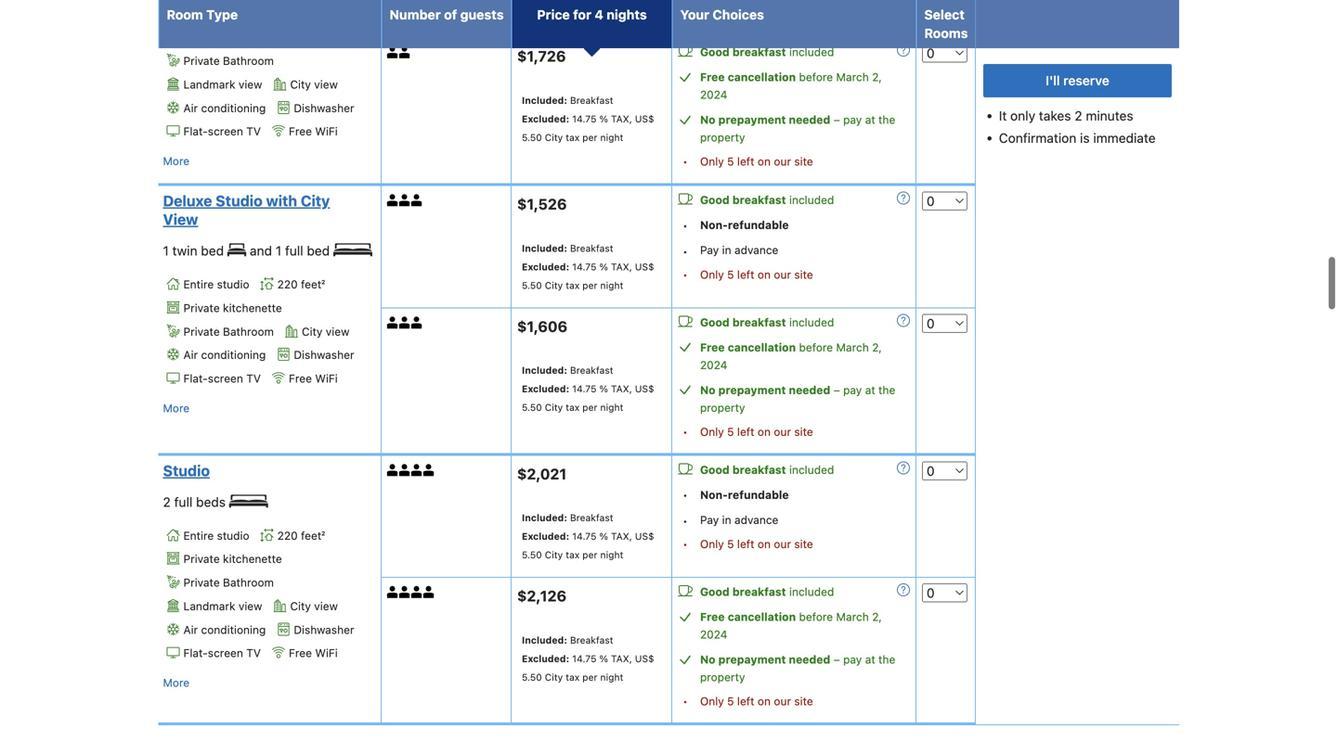 Task type: vqa. For each thing, say whether or not it's contained in the screenshot.
3rd at
yes



Task type: locate. For each thing, give the bounding box(es) containing it.
included for $1,606
[[789, 316, 834, 329]]

site
[[794, 155, 813, 168], [794, 268, 813, 281], [794, 426, 813, 439], [794, 538, 813, 551], [794, 696, 813, 709]]

private kitchenette down bed image
[[183, 302, 282, 315]]

220 feet²
[[277, 278, 325, 291], [277, 530, 325, 543]]

excluded: down $1,726
[[522, 113, 569, 124]]

1 included from the top
[[789, 46, 834, 59]]

$2,021
[[517, 466, 567, 483]]

march
[[836, 71, 869, 84], [836, 341, 869, 354], [836, 611, 869, 624]]

bathroom down type
[[223, 54, 274, 67]]

5 breakfast from the top
[[570, 635, 613, 646]]

good breakfast included for $2,126
[[700, 586, 834, 599]]

0 vertical spatial needed
[[789, 113, 830, 126]]

studio
[[217, 7, 249, 20], [217, 278, 249, 291], [217, 530, 249, 543]]

2024
[[700, 88, 728, 101], [700, 359, 728, 372], [700, 629, 728, 642]]

3 us$ from the top
[[635, 261, 654, 272]]

1 vertical spatial landmark view
[[183, 600, 262, 613]]

occupancy image
[[387, 195, 399, 207], [387, 317, 399, 329], [399, 317, 411, 329], [411, 317, 423, 329], [423, 465, 435, 477], [387, 587, 399, 599], [399, 587, 411, 599], [411, 587, 423, 599]]

2 bed from the left
[[307, 243, 330, 259]]

0 vertical spatial feet²
[[301, 278, 325, 291]]

city view
[[290, 78, 338, 91], [302, 325, 350, 338], [290, 600, 338, 613]]

2 studio from the top
[[217, 278, 249, 291]]

2 tv from the top
[[246, 372, 261, 385]]

breakfast for $1,606
[[570, 365, 613, 376]]

only for $1,606
[[700, 426, 724, 439]]

screen
[[208, 125, 243, 138], [208, 372, 243, 385], [208, 647, 243, 660]]

2 vertical spatial bathroom
[[223, 577, 274, 590]]

private bathroom down bed image
[[183, 325, 274, 338]]

on
[[758, 155, 771, 168], [758, 268, 771, 281], [758, 426, 771, 439], [758, 538, 771, 551], [758, 696, 771, 709]]

dishwasher for landmark view
[[294, 101, 354, 114]]

5.50 up $1,726
[[522, 9, 542, 20]]

night for $1,606
[[600, 402, 623, 413]]

0 vertical spatial prepayment
[[718, 113, 786, 126]]

1 prepayment from the top
[[718, 113, 786, 126]]

tax down $2,126
[[566, 672, 580, 683]]

it
[[999, 108, 1007, 123]]

kitchenette
[[223, 302, 282, 315], [223, 553, 282, 566]]

1 vertical spatial tv
[[246, 372, 261, 385]]

3 free cancellation from the top
[[700, 611, 796, 624]]

city view for private bathroom
[[290, 78, 338, 91]]

before for $1,606
[[799, 341, 833, 354]]

included: breakfast down $1,726
[[522, 94, 613, 106]]

2 refundable from the top
[[728, 489, 789, 502]]

cancellation for $2,126
[[728, 611, 796, 624]]

5.50
[[522, 9, 542, 20], [522, 132, 542, 143], [522, 280, 542, 291], [522, 402, 542, 413], [522, 550, 542, 561], [522, 672, 542, 683]]

select
[[924, 7, 965, 22]]

our for $1,726
[[774, 155, 791, 168]]

2 vertical spatial needed
[[789, 654, 830, 667]]

excluded: up $2,126
[[522, 531, 569, 542]]

number of guests
[[389, 7, 504, 22]]

220 feet² down studio link
[[277, 530, 325, 543]]

2 vertical spatial no
[[700, 654, 716, 667]]

good
[[700, 46, 730, 59], [700, 194, 730, 207], [700, 316, 730, 329], [700, 464, 730, 477], [700, 586, 730, 599]]

2 vertical spatial pay
[[843, 654, 862, 667]]

1 more details on meals and payment options image from the top
[[897, 44, 910, 57]]

feet² down "1 full bed"
[[301, 278, 325, 291]]

night for $2,126
[[600, 672, 623, 683]]

0 vertical spatial entire studio
[[183, 7, 249, 20]]

2 vertical spatial air conditioning
[[183, 624, 266, 637]]

2 vertical spatial city view
[[290, 600, 338, 613]]

2 vertical spatial air
[[183, 624, 198, 637]]

studio right room
[[217, 7, 249, 20]]

twin
[[172, 243, 197, 259]]

4 tax, from the top
[[611, 384, 632, 395]]

0 vertical spatial no
[[700, 113, 716, 126]]

1 the from the top
[[878, 113, 895, 126]]

type
[[206, 7, 238, 22]]

included: breakfast for $2,126
[[522, 635, 613, 646]]

0 vertical spatial private kitchenette
[[183, 302, 282, 315]]

14.75 for $1,726
[[572, 113, 597, 124]]

studio left with
[[216, 192, 263, 210]]

0 vertical spatial landmark
[[183, 78, 235, 91]]

tax for $1,726
[[566, 132, 580, 143]]

1 vertical spatial flat-
[[183, 372, 208, 385]]

1 pay in advance from the top
[[700, 244, 778, 257]]

0 horizontal spatial bed
[[201, 243, 224, 259]]

the
[[878, 113, 895, 126], [878, 384, 895, 397], [878, 654, 895, 667]]

included: down $1,606
[[522, 365, 567, 376]]

more for deluxe studio with city view
[[163, 402, 190, 415]]

0 vertical spatial at
[[865, 113, 875, 126]]

2 tax, from the top
[[611, 113, 632, 124]]

3 excluded: from the top
[[522, 384, 569, 395]]

5 night from the top
[[600, 550, 623, 561]]

more link
[[163, 152, 190, 171], [163, 399, 190, 418], [163, 674, 190, 693]]

good breakfast included
[[700, 46, 834, 59], [700, 194, 834, 207], [700, 316, 834, 329], [700, 464, 834, 477], [700, 586, 834, 599]]

2 vertical spatial free wifi
[[289, 647, 338, 660]]

studio inside deluxe studio with city view
[[216, 192, 263, 210]]

per for $1,606
[[582, 402, 597, 413]]

pay for $1,726
[[843, 113, 862, 126]]

bathroom down beds
[[223, 577, 274, 590]]

conditioning for bathroom
[[201, 349, 266, 362]]

landmark view
[[183, 78, 262, 91], [183, 600, 262, 613]]

2 up is
[[1075, 108, 1082, 123]]

free cancellation
[[700, 71, 796, 84], [700, 341, 796, 354], [700, 611, 796, 624]]

8 • from the top
[[683, 538, 688, 551]]

0 vertical spatial pay
[[843, 113, 862, 126]]

night
[[600, 9, 623, 20], [600, 132, 623, 143], [600, 280, 623, 291], [600, 402, 623, 413], [600, 550, 623, 561], [600, 672, 623, 683]]

private kitchenette for studio
[[183, 553, 282, 566]]

%
[[599, 0, 608, 1], [599, 113, 608, 124], [599, 261, 608, 272], [599, 384, 608, 395], [599, 531, 608, 542], [599, 653, 608, 665]]

1 horizontal spatial full
[[285, 243, 303, 259]]

3 14.75 from the top
[[572, 261, 597, 272]]

2 left beds
[[163, 495, 171, 510]]

0 vertical spatial non-refundable
[[700, 219, 789, 232]]

0 horizontal spatial 1
[[163, 243, 169, 259]]

1 – pay at the property from the top
[[700, 113, 895, 144]]

1 vertical spatial free wifi
[[289, 372, 338, 385]]

the for $1,606
[[878, 384, 895, 397]]

bed left bed image
[[201, 243, 224, 259]]

– for $1,726
[[834, 113, 840, 126]]

5 5 from the top
[[727, 696, 734, 709]]

included: for $1,606
[[522, 365, 567, 376]]

1 full bed
[[276, 243, 333, 259]]

2 vertical spatial screen
[[208, 647, 243, 660]]

included: breakfast
[[522, 94, 613, 106], [522, 243, 613, 254], [522, 365, 613, 376], [522, 513, 613, 524], [522, 635, 613, 646]]

air for private bathroom
[[183, 349, 198, 362]]

no prepayment needed
[[700, 113, 830, 126], [700, 384, 830, 397], [700, 654, 830, 667]]

left
[[737, 155, 754, 168], [737, 268, 754, 281], [737, 426, 754, 439], [737, 538, 754, 551], [737, 696, 754, 709]]

0 vertical spatial pay in advance
[[700, 244, 778, 257]]

0 vertical spatial city view
[[290, 78, 338, 91]]

2 vertical spatial flat-
[[183, 647, 208, 660]]

excluded: down $2,126
[[522, 653, 569, 665]]

2 vertical spatial property
[[700, 671, 745, 684]]

1 vertical spatial cancellation
[[728, 341, 796, 354]]

tv for view
[[246, 125, 261, 138]]

4 us$ from the top
[[635, 384, 654, 395]]

1 free wifi from the top
[[289, 125, 338, 138]]

% for $2,126
[[599, 653, 608, 665]]

2 vertical spatial before march 2, 2024
[[700, 611, 882, 642]]

2 kitchenette from the top
[[223, 553, 282, 566]]

– pay at the property
[[700, 113, 895, 144], [700, 384, 895, 414], [700, 654, 895, 684]]

2 pay from the top
[[700, 514, 719, 527]]

on for $2,126
[[758, 696, 771, 709]]

2 – pay at the property from the top
[[700, 384, 895, 414]]

1 air conditioning from the top
[[183, 101, 266, 114]]

our
[[774, 155, 791, 168], [774, 268, 791, 281], [774, 426, 791, 439], [774, 538, 791, 551], [774, 696, 791, 709]]

tax
[[566, 9, 580, 20], [566, 132, 580, 143], [566, 280, 580, 291], [566, 402, 580, 413], [566, 550, 580, 561], [566, 672, 580, 683]]

air for landmark view
[[183, 101, 198, 114]]

1 vertical spatial more link
[[163, 399, 190, 418]]

good for $2,126
[[700, 586, 730, 599]]

studio up 2 full beds
[[163, 462, 210, 480]]

kitchenette down beds
[[223, 553, 282, 566]]

studio down beds
[[217, 530, 249, 543]]

free cancellation for $2,126
[[700, 611, 796, 624]]

2 free wifi from the top
[[289, 372, 338, 385]]

6 night from the top
[[600, 672, 623, 683]]

2
[[1075, 108, 1082, 123], [163, 495, 171, 510]]

– pay at the property for $1,606
[[700, 384, 895, 414]]

no prepayment needed for $1,726
[[700, 113, 830, 126]]

1 % from the top
[[599, 0, 608, 1]]

0 vertical spatial full
[[285, 243, 303, 259]]

2 inside "it only takes 2 minutes confirmation is immediate"
[[1075, 108, 1082, 123]]

3 site from the top
[[794, 426, 813, 439]]

1 screen from the top
[[208, 125, 243, 138]]

our for $2,126
[[774, 696, 791, 709]]

3 5 from the top
[[727, 426, 734, 439]]

1 cancellation from the top
[[728, 71, 796, 84]]

–
[[834, 113, 840, 126], [834, 384, 840, 397], [834, 654, 840, 667]]

breakfast
[[732, 46, 786, 59], [732, 194, 786, 207], [732, 316, 786, 329], [732, 464, 786, 477], [732, 586, 786, 599]]

screen for landmark
[[208, 125, 243, 138]]

5 on from the top
[[758, 696, 771, 709]]

3 no from the top
[[700, 654, 716, 667]]

prepayment
[[718, 113, 786, 126], [718, 384, 786, 397], [718, 654, 786, 667]]

3 wifi from the top
[[315, 647, 338, 660]]

2 good from the top
[[700, 194, 730, 207]]

5.50 down $2,126
[[522, 672, 542, 683]]

0 vertical spatial wifi
[[315, 125, 338, 138]]

tax up $1,606
[[566, 280, 580, 291]]

1 vertical spatial no prepayment needed
[[700, 384, 830, 397]]

more
[[163, 155, 190, 168], [163, 402, 190, 415], [163, 677, 190, 690]]

3 on from the top
[[758, 426, 771, 439]]

and
[[250, 243, 272, 259]]

bed for full
[[307, 243, 330, 259]]

5 tax, from the top
[[611, 531, 632, 542]]

bed right and
[[307, 243, 330, 259]]

1 vertical spatial 220 feet²
[[277, 530, 325, 543]]

1 only from the top
[[700, 155, 724, 168]]

3 prepayment from the top
[[718, 654, 786, 667]]

0 vertical spatial flat-
[[183, 125, 208, 138]]

bathroom down and
[[223, 325, 274, 338]]

1 free cancellation from the top
[[700, 71, 796, 84]]

tax up $2,021
[[566, 402, 580, 413]]

full left beds
[[174, 495, 192, 510]]

2 vertical spatial –
[[834, 654, 840, 667]]

$2,126
[[517, 588, 567, 606]]

needed
[[789, 113, 830, 126], [789, 384, 830, 397], [789, 654, 830, 667]]

cancellation
[[728, 71, 796, 84], [728, 341, 796, 354], [728, 611, 796, 624]]

private
[[183, 54, 220, 67], [183, 302, 220, 315], [183, 325, 220, 338], [183, 553, 220, 566], [183, 577, 220, 590]]

pay in advance for $1,526
[[700, 244, 778, 257]]

before march 2, 2024 for $1,606
[[700, 341, 882, 372]]

1 vertical spatial feet²
[[301, 530, 325, 543]]

included: down $2,021
[[522, 513, 567, 524]]

2 tax from the top
[[566, 132, 580, 143]]

good for $1,606
[[700, 316, 730, 329]]

1 vertical spatial air conditioning
[[183, 349, 266, 362]]

% for $1,526
[[599, 261, 608, 272]]

property for $2,126
[[700, 671, 745, 684]]

good for $1,726
[[700, 46, 730, 59]]

0 vertical spatial the
[[878, 113, 895, 126]]

0 horizontal spatial studio
[[163, 462, 210, 480]]

5.50 up $2,021
[[522, 402, 542, 413]]

1 vertical spatial studio
[[217, 278, 249, 291]]

2 vertical spatial before
[[799, 611, 833, 624]]

4 good from the top
[[700, 464, 730, 477]]

breakfast
[[570, 94, 613, 106], [570, 243, 613, 254], [570, 365, 613, 376], [570, 513, 613, 524], [570, 635, 613, 646]]

1 vertical spatial landmark
[[183, 600, 235, 613]]

excluded:
[[522, 113, 569, 124], [522, 261, 569, 272], [522, 384, 569, 395], [522, 531, 569, 542], [522, 653, 569, 665]]

220 down "1 full bed"
[[277, 278, 298, 291]]

2 pay in advance from the top
[[700, 514, 778, 527]]

private bathroom down type
[[183, 54, 274, 67]]

1 good from the top
[[700, 46, 730, 59]]

0 vertical spatial refundable
[[728, 219, 789, 232]]

1 breakfast from the top
[[732, 46, 786, 59]]

wifi for view
[[315, 125, 338, 138]]

0 vertical spatial screen
[[208, 125, 243, 138]]

3 bathroom from the top
[[223, 577, 274, 590]]

only 5 left on our site for $2,126
[[700, 696, 813, 709]]

2 vertical spatial wifi
[[315, 647, 338, 660]]

2 feet² from the top
[[301, 530, 325, 543]]

non-refundable for $2,021
[[700, 489, 789, 502]]

entire
[[183, 7, 214, 20], [183, 278, 214, 291], [183, 530, 214, 543]]

pay
[[843, 113, 862, 126], [843, 384, 862, 397], [843, 654, 862, 667]]

0 vertical spatial – pay at the property
[[700, 113, 895, 144]]

1 vertical spatial pay
[[843, 384, 862, 397]]

before
[[799, 71, 833, 84], [799, 341, 833, 354], [799, 611, 833, 624]]

1 site from the top
[[794, 155, 813, 168]]

no for $1,726
[[700, 113, 716, 126]]

3 property from the top
[[700, 671, 745, 684]]

5 14.75 from the top
[[572, 531, 597, 542]]

only 5 left on our site
[[700, 155, 813, 168], [700, 268, 813, 281], [700, 426, 813, 439], [700, 538, 813, 551], [700, 696, 813, 709]]

2 prepayment from the top
[[718, 384, 786, 397]]

bed for twin
[[201, 243, 224, 259]]

1 right and
[[276, 243, 281, 259]]

air conditioning
[[183, 101, 266, 114], [183, 349, 266, 362], [183, 624, 266, 637]]

1 horizontal spatial 1
[[276, 243, 281, 259]]

2 air from the top
[[183, 349, 198, 362]]

us$
[[635, 0, 654, 1], [635, 113, 654, 124], [635, 261, 654, 272], [635, 384, 654, 395], [635, 531, 654, 542], [635, 653, 654, 665]]

bathroom
[[223, 54, 274, 67], [223, 325, 274, 338], [223, 577, 274, 590]]

i'll reserve button
[[983, 64, 1172, 97]]

2 full beds
[[163, 495, 229, 510]]

night for $1,526
[[600, 280, 623, 291]]

studio down bed image
[[217, 278, 249, 291]]

kitchenette down and
[[223, 302, 282, 315]]

0 vertical spatial before
[[799, 71, 833, 84]]

1 vertical spatial advance
[[734, 514, 778, 527]]

march for $2,126
[[836, 611, 869, 624]]

flat-screen tv
[[183, 125, 261, 138], [183, 372, 261, 385], [183, 647, 261, 660]]

wifi
[[315, 125, 338, 138], [315, 372, 338, 385], [315, 647, 338, 660]]

0 vertical spatial tv
[[246, 125, 261, 138]]

0 vertical spatial in
[[722, 244, 731, 257]]

refundable for $1,526
[[728, 219, 789, 232]]

full
[[285, 243, 303, 259], [174, 495, 192, 510]]

more details on meals and payment options image
[[897, 44, 910, 57], [897, 192, 910, 205], [897, 462, 910, 475], [897, 584, 910, 597]]

5.50 for $1,526
[[522, 280, 542, 291]]

1 tv from the top
[[246, 125, 261, 138]]

5
[[727, 155, 734, 168], [727, 268, 734, 281], [727, 426, 734, 439], [727, 538, 734, 551], [727, 696, 734, 709]]

0 vertical spatial 2
[[1075, 108, 1082, 123]]

free
[[700, 71, 725, 84], [289, 125, 312, 138], [700, 341, 725, 354], [289, 372, 312, 385], [700, 611, 725, 624], [289, 647, 312, 660]]

included: breakfast down $1,606
[[522, 365, 613, 376]]

0 vertical spatial bathroom
[[223, 54, 274, 67]]

2 left from the top
[[737, 268, 754, 281]]

before march 2, 2024 for $1,726
[[700, 71, 882, 101]]

1 left twin
[[163, 243, 169, 259]]

i'll reserve
[[1046, 73, 1109, 88]]

no for $2,126
[[700, 654, 716, 667]]

0 vertical spatial free wifi
[[289, 125, 338, 138]]

night for $1,726
[[600, 132, 623, 143]]

private bathroom for studio
[[183, 577, 274, 590]]

flat- for landmark view
[[183, 125, 208, 138]]

1 vertical spatial prepayment
[[718, 384, 786, 397]]

1 feet² from the top
[[301, 278, 325, 291]]

tax, for $2,021
[[611, 531, 632, 542]]

view for studio's the 'more' link
[[238, 600, 262, 613]]

tax up $1,526
[[566, 132, 580, 143]]

1 no prepayment needed from the top
[[700, 113, 830, 126]]

5 tax from the top
[[566, 550, 580, 561]]

0 vertical spatial 220
[[277, 278, 298, 291]]

included: breakfast down $1,526
[[522, 243, 613, 254]]

5.50 up $1,606
[[522, 280, 542, 291]]

rooms
[[924, 26, 968, 41]]

1 vertical spatial march
[[836, 341, 869, 354]]

2 private from the top
[[183, 302, 220, 315]]

prepayment for $1,726
[[718, 113, 786, 126]]

1 vertical spatial property
[[700, 401, 745, 414]]

private bathroom down beds
[[183, 577, 274, 590]]

2 flat- from the top
[[183, 372, 208, 385]]

private bathroom
[[183, 54, 274, 67], [183, 325, 274, 338], [183, 577, 274, 590]]

2 vertical spatial dishwasher
[[294, 624, 354, 637]]

3 air conditioning from the top
[[183, 624, 266, 637]]

landmark
[[183, 78, 235, 91], [183, 600, 235, 613]]

1 night from the top
[[600, 9, 623, 20]]

feet² down studio link
[[301, 530, 325, 543]]

3 march from the top
[[836, 611, 869, 624]]

per
[[582, 9, 597, 20], [582, 132, 597, 143], [582, 280, 597, 291], [582, 402, 597, 413], [582, 550, 597, 561], [582, 672, 597, 683]]

breakfast for $1,606
[[732, 316, 786, 329]]

prepayment for $2,126
[[718, 654, 786, 667]]

full for 2
[[174, 495, 192, 510]]

1 vertical spatial 220
[[277, 530, 298, 543]]

occupancy image
[[387, 46, 399, 59], [399, 46, 411, 59], [399, 195, 411, 207], [411, 195, 423, 207], [387, 465, 399, 477], [399, 465, 411, 477], [411, 465, 423, 477], [423, 587, 435, 599]]

with
[[266, 192, 297, 210]]

0 vertical spatial landmark view
[[183, 78, 262, 91]]

3 private bathroom from the top
[[183, 577, 274, 590]]

2 vertical spatial 2024
[[700, 629, 728, 642]]

0 vertical spatial non-
[[700, 219, 728, 232]]

is
[[1080, 130, 1090, 146]]

1 at from the top
[[865, 113, 875, 126]]

220 feet² down "1 full bed"
[[277, 278, 325, 291]]

refundable
[[728, 219, 789, 232], [728, 489, 789, 502]]

left for $1,726
[[737, 155, 754, 168]]

included for $2,126
[[789, 586, 834, 599]]

0 vertical spatial kitchenette
[[223, 302, 282, 315]]

1 vertical spatial before
[[799, 341, 833, 354]]

1 1 from the left
[[163, 243, 169, 259]]

advance for $1,526
[[734, 244, 778, 257]]

0 vertical spatial studio
[[217, 7, 249, 20]]

included: breakfast down $2,126
[[522, 635, 613, 646]]

1 march from the top
[[836, 71, 869, 84]]

2 march from the top
[[836, 341, 869, 354]]

5 5.50 from the top
[[522, 550, 542, 561]]

at
[[865, 113, 875, 126], [865, 384, 875, 397], [865, 654, 875, 667]]

free wifi
[[289, 125, 338, 138], [289, 372, 338, 385], [289, 647, 338, 660]]

excluded: down $1,606
[[522, 384, 569, 395]]

1 wifi from the top
[[315, 125, 338, 138]]

2 screen from the top
[[208, 372, 243, 385]]

private for first the 'more' link
[[183, 54, 220, 67]]

3 studio from the top
[[217, 530, 249, 543]]

2 vertical spatial conditioning
[[201, 624, 266, 637]]

1 vertical spatial flat-screen tv
[[183, 372, 261, 385]]

5.50 up $2,126
[[522, 550, 542, 561]]

entire studio for studio
[[183, 530, 249, 543]]

220 down studio link
[[277, 530, 298, 543]]

0 vertical spatial march
[[836, 71, 869, 84]]

0 vertical spatial property
[[700, 131, 745, 144]]

0 horizontal spatial full
[[174, 495, 192, 510]]

1 vertical spatial free cancellation
[[700, 341, 796, 354]]

0 vertical spatial more link
[[163, 152, 190, 171]]

1 vertical spatial – pay at the property
[[700, 384, 895, 414]]

0 vertical spatial air conditioning
[[183, 101, 266, 114]]

1 vertical spatial –
[[834, 384, 840, 397]]

% for $1,606
[[599, 384, 608, 395]]

1 – from the top
[[834, 113, 840, 126]]

takes
[[1039, 108, 1071, 123]]

included for $1,726
[[789, 46, 834, 59]]

air
[[183, 101, 198, 114], [183, 349, 198, 362], [183, 624, 198, 637]]

2 vertical spatial entire studio
[[183, 530, 249, 543]]

the for $2,126
[[878, 654, 895, 667]]

4 breakfast from the top
[[732, 464, 786, 477]]

full right and
[[285, 243, 303, 259]]

1 horizontal spatial studio
[[216, 192, 263, 210]]

1 vertical spatial conditioning
[[201, 349, 266, 362]]

0 horizontal spatial 2
[[163, 495, 171, 510]]

5.50 for $2,021
[[522, 550, 542, 561]]

kitchenette for deluxe studio with city view
[[223, 302, 282, 315]]

4 included from the top
[[789, 464, 834, 477]]

2 vertical spatial 2,
[[872, 611, 882, 624]]

studio
[[216, 192, 263, 210], [163, 462, 210, 480]]

cancellation for $1,726
[[728, 71, 796, 84]]

1 vertical spatial air
[[183, 349, 198, 362]]

1
[[163, 243, 169, 259], [276, 243, 281, 259]]

included: breakfast down $2,021
[[522, 513, 613, 524]]

before march 2, 2024
[[700, 71, 882, 101], [700, 341, 882, 372], [700, 611, 882, 642]]

private kitchenette down beds
[[183, 553, 282, 566]]

220 feet² for deluxe studio with city view
[[277, 278, 325, 291]]

3 night from the top
[[600, 280, 623, 291]]

excluded: up $1,606
[[522, 261, 569, 272]]

no
[[700, 113, 716, 126], [700, 384, 716, 397], [700, 654, 716, 667]]

city inside deluxe studio with city view
[[301, 192, 330, 210]]

tax for $1,606
[[566, 402, 580, 413]]

2 vertical spatial studio
[[217, 530, 249, 543]]

1 pay from the top
[[843, 113, 862, 126]]

5 good from the top
[[700, 586, 730, 599]]

3 at from the top
[[865, 654, 875, 667]]

5.50 up $1,526
[[522, 132, 542, 143]]

1 vertical spatial city view
[[302, 325, 350, 338]]

4 only from the top
[[700, 538, 724, 551]]

studio for deluxe studio with city view
[[217, 278, 249, 291]]

nights
[[607, 7, 647, 22]]

1 vertical spatial entire
[[183, 278, 214, 291]]

1 non- from the top
[[700, 219, 728, 232]]

pay for $2,021
[[700, 514, 719, 527]]

0 vertical spatial conditioning
[[201, 101, 266, 114]]

1 vertical spatial the
[[878, 384, 895, 397]]

1 vertical spatial screen
[[208, 372, 243, 385]]

property
[[700, 131, 745, 144], [700, 401, 745, 414], [700, 671, 745, 684]]

1 vertical spatial bathroom
[[223, 325, 274, 338]]

0 vertical spatial 2,
[[872, 71, 882, 84]]

on for $1,726
[[758, 155, 771, 168]]

included: down $1,526
[[522, 243, 567, 254]]

view
[[238, 78, 262, 91], [314, 78, 338, 91], [326, 325, 350, 338], [238, 600, 262, 613], [314, 600, 338, 613]]

2 vertical spatial no prepayment needed
[[700, 654, 830, 667]]

free cancellation for $1,606
[[700, 341, 796, 354]]

non-refundable
[[700, 219, 789, 232], [700, 489, 789, 502]]

1 220 from the top
[[277, 278, 298, 291]]

tax up $2,126
[[566, 550, 580, 561]]

studio inside studio link
[[163, 462, 210, 480]]

pay
[[700, 244, 719, 257], [700, 514, 719, 527]]

march for $1,606
[[836, 341, 869, 354]]

2 at from the top
[[865, 384, 875, 397]]

flat-
[[183, 125, 208, 138], [183, 372, 208, 385], [183, 647, 208, 660]]

1 for 1 full bed
[[276, 243, 281, 259]]

tax left 4
[[566, 9, 580, 20]]

2 vertical spatial more link
[[163, 674, 190, 693]]

4 tax from the top
[[566, 402, 580, 413]]

3 cancellation from the top
[[728, 611, 796, 624]]

0 vertical spatial cancellation
[[728, 71, 796, 84]]

included: down $2,126
[[522, 635, 567, 646]]

2 vertical spatial – pay at the property
[[700, 654, 895, 684]]

14.75 for $1,606
[[572, 384, 597, 395]]

non-
[[700, 219, 728, 232], [700, 489, 728, 502]]

tax for $2,126
[[566, 672, 580, 683]]

entire studio
[[183, 7, 249, 20], [183, 278, 249, 291], [183, 530, 249, 543]]

included:
[[522, 94, 567, 106], [522, 243, 567, 254], [522, 365, 567, 376], [522, 513, 567, 524], [522, 635, 567, 646]]

included: down $1,726
[[522, 94, 567, 106]]

advance
[[734, 244, 778, 257], [734, 514, 778, 527]]

14.75 for $2,126
[[572, 653, 597, 665]]

2, for $1,726
[[872, 71, 882, 84]]

2 vertical spatial entire
[[183, 530, 214, 543]]



Task type: describe. For each thing, give the bounding box(es) containing it.
breakfast for $1,726
[[732, 46, 786, 59]]

3 tv from the top
[[246, 647, 261, 660]]

4 only 5 left on our site from the top
[[700, 538, 813, 551]]

$1,606
[[517, 318, 568, 336]]

included: for $2,126
[[522, 635, 567, 646]]

2024 for $1,726
[[700, 88, 728, 101]]

deluxe
[[163, 192, 212, 210]]

private bathroom for deluxe studio with city view
[[183, 325, 274, 338]]

5.50 for $1,606
[[522, 402, 542, 413]]

night for $2,021
[[600, 550, 623, 561]]

1 landmark view from the top
[[183, 78, 262, 91]]

needed for $2,126
[[789, 654, 830, 667]]

3 more details on meals and payment options image from the top
[[897, 462, 910, 475]]

5.50 for $1,726
[[522, 132, 542, 143]]

conditioning for view
[[201, 101, 266, 114]]

1 per from the top
[[582, 9, 597, 20]]

breakfast for $2,126
[[732, 586, 786, 599]]

needed for $1,606
[[789, 384, 830, 397]]

excluded: for $1,606
[[522, 384, 569, 395]]

excluded: for $2,126
[[522, 653, 569, 665]]

6 • from the top
[[683, 489, 688, 502]]

guests
[[460, 7, 504, 22]]

room
[[167, 7, 203, 22]]

1 landmark from the top
[[183, 78, 235, 91]]

2 5 from the top
[[727, 268, 734, 281]]

1 more link from the top
[[163, 152, 190, 171]]

tax, for $1,526
[[611, 261, 632, 272]]

2 landmark view from the top
[[183, 600, 262, 613]]

3 air from the top
[[183, 624, 198, 637]]

advance for $2,021
[[734, 514, 778, 527]]

good breakfast included for $1,606
[[700, 316, 834, 329]]

prepayment for $1,606
[[718, 384, 786, 397]]

view for first the 'more' link
[[314, 78, 338, 91]]

$1,726
[[517, 48, 566, 65]]

flat- for private bathroom
[[183, 372, 208, 385]]

3 dishwasher from the top
[[294, 624, 354, 637]]

bathroom for deluxe studio with city view
[[223, 325, 274, 338]]

us$ for $1,606
[[635, 384, 654, 395]]

per for $2,126
[[582, 672, 597, 683]]

1 bathroom from the top
[[223, 54, 274, 67]]

it only takes 2 minutes confirmation is immediate
[[999, 108, 1156, 146]]

4 good breakfast included from the top
[[700, 464, 834, 477]]

2 included from the top
[[789, 194, 834, 207]]

confirmation
[[999, 130, 1076, 146]]

– for $1,606
[[834, 384, 840, 397]]

tax, for $2,126
[[611, 653, 632, 665]]

only 5 left on our site for $1,606
[[700, 426, 813, 439]]

view
[[163, 211, 198, 229]]

beds
[[196, 495, 226, 510]]

2 only 5 left on our site from the top
[[700, 268, 813, 281]]

1 entire from the top
[[183, 7, 214, 20]]

for
[[573, 7, 591, 22]]

4
[[595, 7, 603, 22]]

included: for $1,526
[[522, 243, 567, 254]]

only 5 left on our site for $1,726
[[700, 155, 813, 168]]

view for deluxe studio with city view's the 'more' link
[[326, 325, 350, 338]]

flat-screen tv for private
[[183, 372, 261, 385]]

included: for $1,726
[[522, 94, 567, 106]]

no prepayment needed for $2,126
[[700, 654, 830, 667]]

tax for $1,526
[[566, 280, 580, 291]]

private kitchenette for deluxe studio with city view
[[183, 302, 282, 315]]

number
[[389, 7, 441, 22]]

price for 4 nights
[[537, 7, 647, 22]]

2 landmark from the top
[[183, 600, 235, 613]]

1 twin bed
[[163, 243, 227, 259]]

free cancellation for $1,726
[[700, 71, 796, 84]]

2 site from the top
[[794, 268, 813, 281]]

1 14.75 % tax, us$ 5.50 city tax per night from the top
[[522, 0, 654, 20]]

220 for studio
[[277, 530, 298, 543]]

screen for private
[[208, 372, 243, 385]]

choices
[[713, 7, 764, 22]]

excluded: for $1,526
[[522, 261, 569, 272]]

$1,526
[[517, 196, 567, 213]]

% for $1,726
[[599, 113, 608, 124]]

included: breakfast for $1,526
[[522, 243, 613, 254]]

4 more details on meals and payment options image from the top
[[897, 584, 910, 597]]

5 • from the top
[[683, 426, 688, 439]]

only
[[1010, 108, 1035, 123]]

room type
[[167, 7, 238, 22]]

220 for deluxe studio with city view
[[277, 278, 298, 291]]

4 site from the top
[[794, 538, 813, 551]]

14.75 % tax, us$ 5.50 city tax per night for $1,726
[[522, 113, 654, 143]]

1 entire studio from the top
[[183, 7, 249, 20]]

1 tax from the top
[[566, 9, 580, 20]]

9 • from the top
[[683, 696, 688, 709]]

1 more from the top
[[163, 155, 190, 168]]

deluxe studio with city view link
[[163, 192, 370, 229]]

deluxe studio with city view
[[163, 192, 330, 229]]

2 our from the top
[[774, 268, 791, 281]]

1 studio from the top
[[217, 7, 249, 20]]

us$ for $2,126
[[635, 653, 654, 665]]

air conditioning for private
[[183, 349, 266, 362]]

dishwasher for private bathroom
[[294, 349, 354, 362]]

no prepayment needed for $1,606
[[700, 384, 830, 397]]

per for $1,726
[[582, 132, 597, 143]]

2 • from the top
[[683, 219, 688, 232]]

select rooms
[[924, 7, 968, 41]]

5 private from the top
[[183, 577, 220, 590]]

breakfast for $1,526
[[570, 243, 613, 254]]

kitchenette for studio
[[223, 553, 282, 566]]

tax, for $1,606
[[611, 384, 632, 395]]

2 more details on meals and payment options image from the top
[[897, 192, 910, 205]]

14.75 for $1,526
[[572, 261, 597, 272]]

14.75 % tax, us$ 5.50 city tax per night for $1,526
[[522, 261, 654, 291]]

4 • from the top
[[683, 268, 688, 281]]

site for $1,606
[[794, 426, 813, 439]]

1 14.75 from the top
[[572, 0, 597, 1]]

2 breakfast from the top
[[732, 194, 786, 207]]

refundable for $2,021
[[728, 489, 789, 502]]

more for studio
[[163, 677, 190, 690]]

your
[[680, 7, 709, 22]]

3 flat-screen tv from the top
[[183, 647, 261, 660]]

2 only from the top
[[700, 268, 724, 281]]

220 feet² for studio
[[277, 530, 325, 543]]

2024 for $1,606
[[700, 359, 728, 372]]

cancellation for $1,606
[[728, 341, 796, 354]]

excluded: for $2,021
[[522, 531, 569, 542]]

at for $1,726
[[865, 113, 875, 126]]

1 tax, from the top
[[611, 0, 632, 1]]

% for $2,021
[[599, 531, 608, 542]]

4 5 from the top
[[727, 538, 734, 551]]

us$ for $1,526
[[635, 261, 654, 272]]

of
[[444, 7, 457, 22]]

1 5.50 from the top
[[522, 9, 542, 20]]

included: breakfast for $2,021
[[522, 513, 613, 524]]

2 on from the top
[[758, 268, 771, 281]]

immediate
[[1093, 130, 1156, 146]]

3 conditioning from the top
[[201, 624, 266, 637]]

2 good breakfast included from the top
[[700, 194, 834, 207]]

4 on from the top
[[758, 538, 771, 551]]

our for $1,606
[[774, 426, 791, 439]]

bed image
[[227, 244, 246, 257]]

7 • from the top
[[683, 515, 688, 528]]

more link for deluxe studio with city view
[[163, 399, 190, 418]]

3 • from the top
[[683, 245, 688, 258]]

price
[[537, 7, 570, 22]]

tv for bathroom
[[246, 372, 261, 385]]

non-refundable for $1,526
[[700, 219, 789, 232]]

per for $2,021
[[582, 550, 597, 561]]

private for studio's the 'more' link
[[183, 553, 220, 566]]

minutes
[[1086, 108, 1133, 123]]

flat-screen tv for landmark
[[183, 125, 261, 138]]

1 private bathroom from the top
[[183, 54, 274, 67]]

studio link
[[163, 462, 370, 480]]

1 • from the top
[[683, 155, 688, 168]]

3 private from the top
[[183, 325, 220, 338]]

per for $1,526
[[582, 280, 597, 291]]

on for $1,606
[[758, 426, 771, 439]]

3 screen from the top
[[208, 647, 243, 660]]

3 free wifi from the top
[[289, 647, 338, 660]]

pay in advance for $2,021
[[700, 514, 778, 527]]

4 our from the top
[[774, 538, 791, 551]]

3 flat- from the top
[[183, 647, 208, 660]]

2, for $1,606
[[872, 341, 882, 354]]

tax for $2,021
[[566, 550, 580, 561]]

more details on meals and payment options image
[[897, 314, 910, 327]]

4 left from the top
[[737, 538, 754, 551]]

your choices
[[680, 7, 764, 22]]

1 us$ from the top
[[635, 0, 654, 1]]



